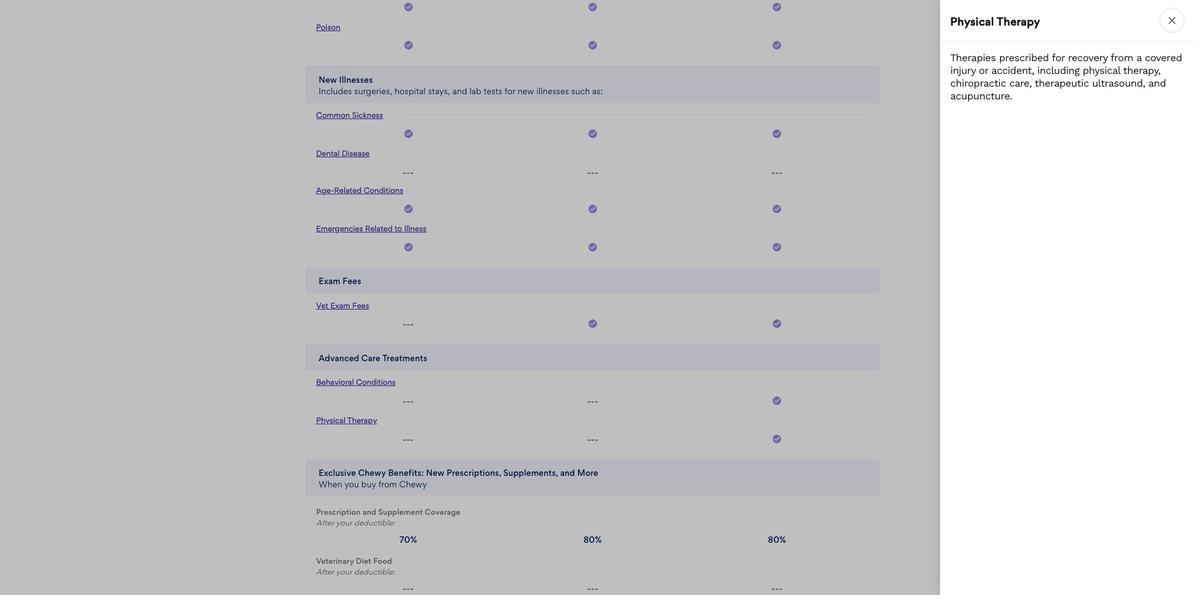 Task type: locate. For each thing, give the bounding box(es) containing it.
after down "after your deductible: 70%"
[[316, 568, 334, 577]]

1 vertical spatial for
[[505, 86, 516, 96]]

---
[[403, 167, 414, 178], [588, 167, 599, 178], [772, 167, 783, 178], [403, 320, 414, 330], [403, 396, 414, 407], [588, 396, 599, 407], [403, 435, 414, 445], [588, 435, 599, 445], [403, 584, 414, 594], [588, 584, 599, 594], [772, 584, 783, 594]]

and down the therapy,
[[1149, 77, 1167, 89]]

when
[[319, 480, 343, 490]]

physical
[[951, 15, 995, 28]]

new
[[319, 74, 337, 85], [426, 468, 445, 478]]

deductible: down buy
[[354, 518, 396, 528]]

1 horizontal spatial for
[[1053, 52, 1066, 64]]

1 vertical spatial deductible:
[[354, 568, 396, 577]]

chewy
[[358, 468, 386, 478], [400, 480, 427, 490]]

new illnesses includes surgeries, hospital stays, and lab tests for new illnesses such as:
[[319, 74, 604, 96]]

for up including
[[1053, 52, 1066, 64]]

such
[[572, 86, 590, 96]]

included image
[[404, 2, 414, 15], [404, 2, 414, 12], [588, 2, 598, 15], [588, 2, 598, 12], [773, 2, 783, 15], [404, 40, 414, 53], [588, 40, 598, 53], [773, 40, 783, 53], [773, 40, 783, 50], [404, 129, 414, 141], [588, 129, 598, 139], [773, 129, 783, 141], [404, 204, 414, 217], [404, 204, 414, 214], [773, 204, 783, 217], [773, 204, 783, 214], [588, 242, 598, 252], [773, 242, 783, 255], [588, 319, 598, 332], [588, 319, 598, 329], [773, 319, 783, 332], [773, 319, 783, 329], [773, 434, 783, 447]]

0 vertical spatial new
[[319, 74, 337, 85]]

1 your from the top
[[336, 518, 352, 528]]

from left the a
[[1111, 52, 1134, 64]]

benefits:
[[388, 468, 424, 478]]

and inside exclusive chewy benefits: new prescriptions, supplements, and more when you buy from chewy
[[561, 468, 576, 478]]

hospital
[[395, 86, 426, 96]]

prescriptions,
[[447, 468, 502, 478]]

for left new on the top of the page
[[505, 86, 516, 96]]

deductible: for after your deductible: 70%
[[354, 518, 396, 528]]

your inside "after your deductible: 70%"
[[336, 518, 352, 528]]

0 horizontal spatial and
[[453, 86, 468, 96]]

1 horizontal spatial and
[[561, 468, 576, 478]]

your
[[336, 518, 352, 528], [336, 568, 352, 577]]

deductible: down "after your deductible: 70%"
[[354, 568, 396, 577]]

0 vertical spatial after
[[316, 518, 334, 528]]

1 vertical spatial your
[[336, 568, 352, 577]]

therapy
[[998, 15, 1041, 28]]

treatments
[[383, 353, 428, 363]]

from
[[1111, 52, 1134, 64], [379, 480, 397, 490]]

1 horizontal spatial from
[[1111, 52, 1134, 64]]

accident,
[[992, 64, 1035, 77]]

your for after your deductible:
[[336, 568, 352, 577]]

illnesses
[[537, 86, 570, 96]]

after inside "after your deductible: 70%"
[[316, 518, 334, 528]]

1 horizontal spatial 80%
[[769, 535, 787, 545]]

1 after from the top
[[316, 518, 334, 528]]

fees
[[343, 276, 362, 286]]

after
[[316, 518, 334, 528], [316, 568, 334, 577]]

and inside new illnesses includes surgeries, hospital stays, and lab tests for new illnesses such as:
[[453, 86, 468, 96]]

for inside new illnesses includes surgeries, hospital stays, and lab tests for new illnesses such as:
[[505, 86, 516, 96]]

buy
[[362, 480, 377, 490]]

physical therapy
[[951, 15, 1041, 28]]

0 horizontal spatial for
[[505, 86, 516, 96]]

close image
[[1167, 14, 1179, 27]]

deductible:
[[354, 518, 396, 528], [354, 568, 396, 577]]

0 vertical spatial deductible:
[[354, 518, 396, 528]]

1 vertical spatial new
[[426, 468, 445, 478]]

ultrasound,
[[1093, 77, 1146, 89]]

1 vertical spatial chewy
[[400, 480, 427, 490]]

included image
[[773, 2, 783, 12], [404, 40, 414, 50], [588, 40, 598, 50], [404, 129, 414, 139], [588, 129, 598, 141], [773, 129, 783, 139], [588, 204, 598, 217], [588, 204, 598, 214], [404, 242, 414, 255], [404, 242, 414, 252], [588, 242, 598, 255], [773, 242, 783, 252], [773, 396, 783, 409], [773, 396, 783, 406], [773, 434, 783, 444]]

lab
[[470, 86, 482, 96]]

from right buy
[[379, 480, 397, 490]]

chewy down benefits:
[[400, 480, 427, 490]]

and
[[1149, 77, 1167, 89], [453, 86, 468, 96], [561, 468, 576, 478]]

80%
[[584, 535, 602, 545], [769, 535, 787, 545]]

1 deductible: from the top
[[354, 518, 396, 528]]

1 80% from the left
[[584, 535, 602, 545]]

advanced
[[319, 353, 360, 363]]

your down you
[[336, 518, 352, 528]]

after down when
[[316, 518, 334, 528]]

1 vertical spatial after
[[316, 568, 334, 577]]

0 vertical spatial for
[[1053, 52, 1066, 64]]

new right benefits:
[[426, 468, 445, 478]]

including
[[1038, 64, 1080, 77]]

0 horizontal spatial 80%
[[584, 535, 602, 545]]

chiropractic
[[951, 77, 1007, 89]]

your for after your deductible: 70%
[[336, 518, 352, 528]]

not included element
[[403, 167, 414, 178], [588, 167, 599, 178], [772, 167, 783, 178], [403, 319, 414, 330], [403, 396, 414, 407], [588, 396, 599, 407], [403, 434, 414, 446], [588, 434, 599, 446], [403, 584, 414, 595], [588, 584, 599, 595], [772, 584, 783, 595]]

0 vertical spatial your
[[336, 518, 352, 528]]

surgeries,
[[355, 86, 393, 96]]

-
[[403, 167, 407, 178], [407, 167, 411, 178], [410, 167, 414, 178], [588, 167, 591, 178], [591, 167, 595, 178], [595, 167, 599, 178], [772, 167, 776, 178], [776, 167, 780, 178], [780, 167, 783, 178], [403, 320, 407, 330], [407, 320, 411, 330], [410, 320, 414, 330], [403, 396, 407, 407], [407, 396, 411, 407], [410, 396, 414, 407], [588, 396, 591, 407], [591, 396, 595, 407], [595, 396, 599, 407], [403, 435, 407, 445], [407, 435, 411, 445], [410, 435, 414, 445], [588, 435, 591, 445], [591, 435, 595, 445], [595, 435, 599, 445], [403, 584, 407, 594], [407, 584, 411, 594], [410, 584, 414, 594], [588, 584, 591, 594], [591, 584, 595, 594], [595, 584, 599, 594], [772, 584, 776, 594], [776, 584, 780, 594], [780, 584, 783, 594]]

deductible: inside "after your deductible: 70%"
[[354, 518, 396, 528]]

2 after from the top
[[316, 568, 334, 577]]

and left lab
[[453, 86, 468, 96]]

after your deductible: 70%
[[316, 518, 417, 545]]

0 horizontal spatial from
[[379, 480, 397, 490]]

0 vertical spatial from
[[1111, 52, 1134, 64]]

physical
[[1084, 64, 1121, 77]]

for
[[1053, 52, 1066, 64], [505, 86, 516, 96]]

0 vertical spatial chewy
[[358, 468, 386, 478]]

2 horizontal spatial and
[[1149, 77, 1167, 89]]

1 vertical spatial from
[[379, 480, 397, 490]]

0 horizontal spatial new
[[319, 74, 337, 85]]

2 your from the top
[[336, 568, 352, 577]]

your down "after your deductible: 70%"
[[336, 568, 352, 577]]

chewy up buy
[[358, 468, 386, 478]]

1 horizontal spatial new
[[426, 468, 445, 478]]

new
[[518, 86, 535, 96]]

2 deductible: from the top
[[354, 568, 396, 577]]

and left more
[[561, 468, 576, 478]]

new inside exclusive chewy benefits: new prescriptions, supplements, and more when you buy from chewy
[[426, 468, 445, 478]]

new up includes
[[319, 74, 337, 85]]



Task type: describe. For each thing, give the bounding box(es) containing it.
and for includes surgeries, hospital stays, and lab tests for new illnesses such as:
[[453, 86, 468, 96]]

deductible: for after your deductible:
[[354, 568, 396, 577]]

physical therapy dialog
[[941, 0, 1196, 596]]

after for after your deductible:
[[316, 568, 334, 577]]

therapies
[[951, 52, 997, 64]]

therapy,
[[1124, 64, 1161, 77]]

exclusive
[[319, 468, 356, 478]]

prescribed
[[1000, 52, 1050, 64]]

from inside therapies prescribed for recovery from a covered injury or accident, including physical therapy, chiropractic care, therapeutic ultrasound, and acupuncture.
[[1111, 52, 1134, 64]]

advanced care treatments
[[319, 353, 428, 363]]

after your deductible:
[[316, 568, 396, 577]]

injury
[[951, 64, 976, 77]]

1 horizontal spatial chewy
[[400, 480, 427, 490]]

tests
[[484, 86, 503, 96]]

exam fees
[[319, 276, 362, 286]]

0 horizontal spatial chewy
[[358, 468, 386, 478]]

and for when you buy from chewy
[[561, 468, 576, 478]]

after for after your deductible: 70%
[[316, 518, 334, 528]]

a
[[1137, 52, 1143, 64]]

70%
[[400, 535, 417, 545]]

and inside therapies prescribed for recovery from a covered injury or accident, including physical therapy, chiropractic care, therapeutic ultrasound, and acupuncture.
[[1149, 77, 1167, 89]]

acupuncture.
[[951, 90, 1013, 102]]

therapies prescribed for recovery from a covered injury or accident, including physical therapy, chiropractic care, therapeutic ultrasound, and acupuncture.
[[951, 52, 1183, 102]]

for inside therapies prescribed for recovery from a covered injury or accident, including physical therapy, chiropractic care, therapeutic ultrasound, and acupuncture.
[[1053, 52, 1066, 64]]

therapeutic
[[1036, 77, 1090, 89]]

recovery
[[1069, 52, 1109, 64]]

care,
[[1010, 77, 1033, 89]]

stays,
[[428, 86, 451, 96]]

as:
[[593, 86, 604, 96]]

more
[[578, 468, 599, 478]]

supplements,
[[504, 468, 558, 478]]

or
[[980, 64, 989, 77]]

new inside new illnesses includes surgeries, hospital stays, and lab tests for new illnesses such as:
[[319, 74, 337, 85]]

exclusive chewy benefits: new prescriptions, supplements, and more when you buy from chewy
[[319, 468, 599, 490]]

2 80% from the left
[[769, 535, 787, 545]]

you
[[345, 480, 359, 490]]

exam
[[319, 276, 341, 286]]

includes
[[319, 86, 352, 96]]

care
[[362, 353, 381, 363]]

covered
[[1146, 52, 1183, 64]]

illnesses
[[339, 74, 373, 85]]

from inside exclusive chewy benefits: new prescriptions, supplements, and more when you buy from chewy
[[379, 480, 397, 490]]



Task type: vqa. For each thing, say whether or not it's contained in the screenshot.
purchase.
no



